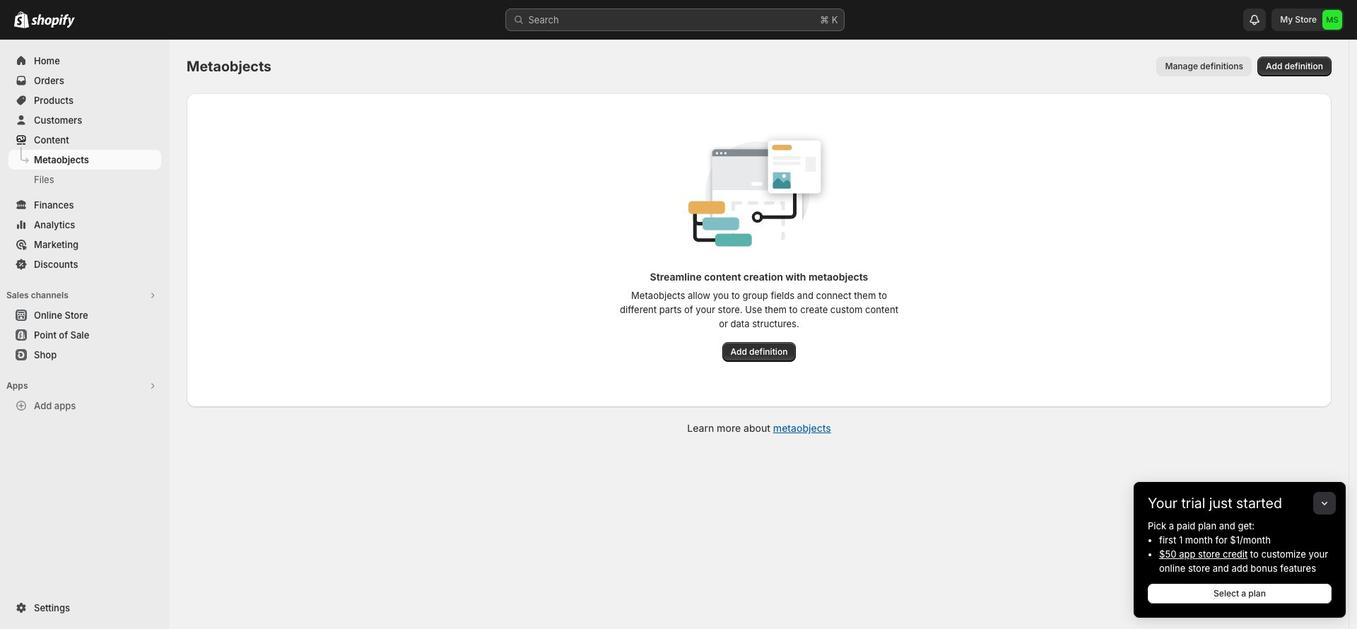 Task type: describe. For each thing, give the bounding box(es) containing it.
shopify image
[[31, 14, 75, 28]]

my store image
[[1323, 10, 1343, 30]]

shopify image
[[14, 11, 29, 28]]



Task type: vqa. For each thing, say whether or not it's contained in the screenshot.
0.00 text field
no



